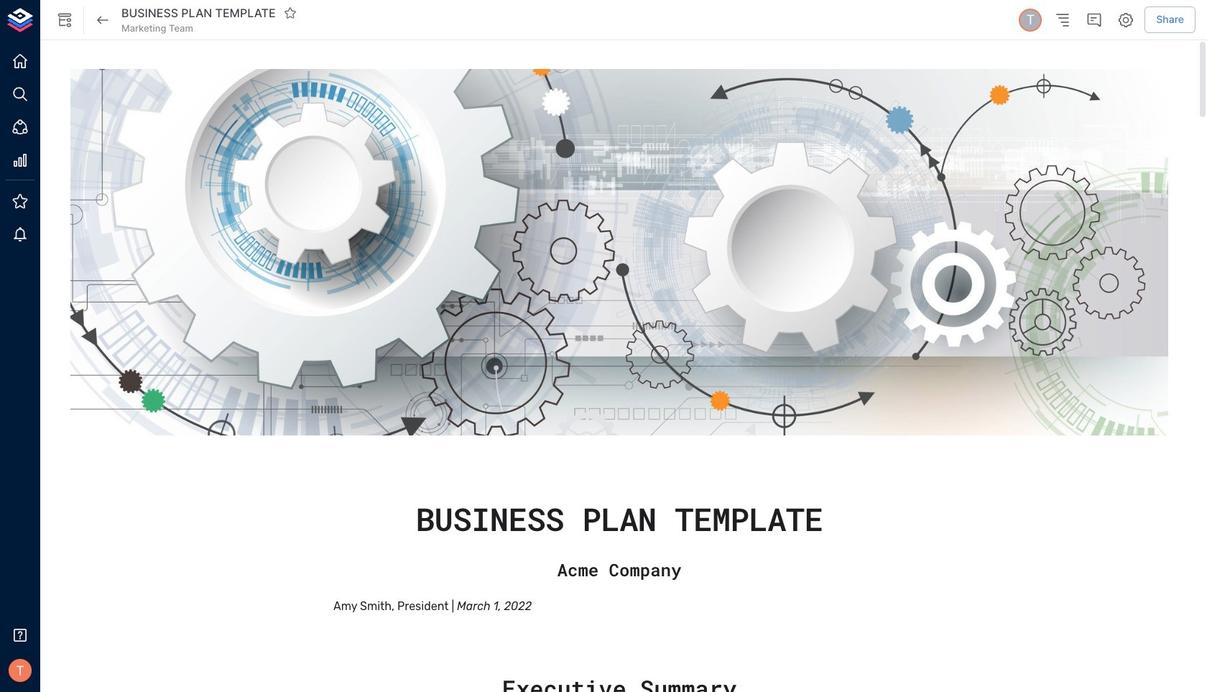 Task type: describe. For each thing, give the bounding box(es) containing it.
settings image
[[1118, 11, 1135, 28]]

show wiki image
[[56, 11, 73, 28]]

comments image
[[1087, 11, 1104, 28]]

table of contents image
[[1055, 11, 1072, 28]]



Task type: locate. For each thing, give the bounding box(es) containing it.
go back image
[[94, 11, 111, 28]]

favorite image
[[284, 7, 297, 20]]



Task type: vqa. For each thing, say whether or not it's contained in the screenshot.
"Favorite" image
yes



